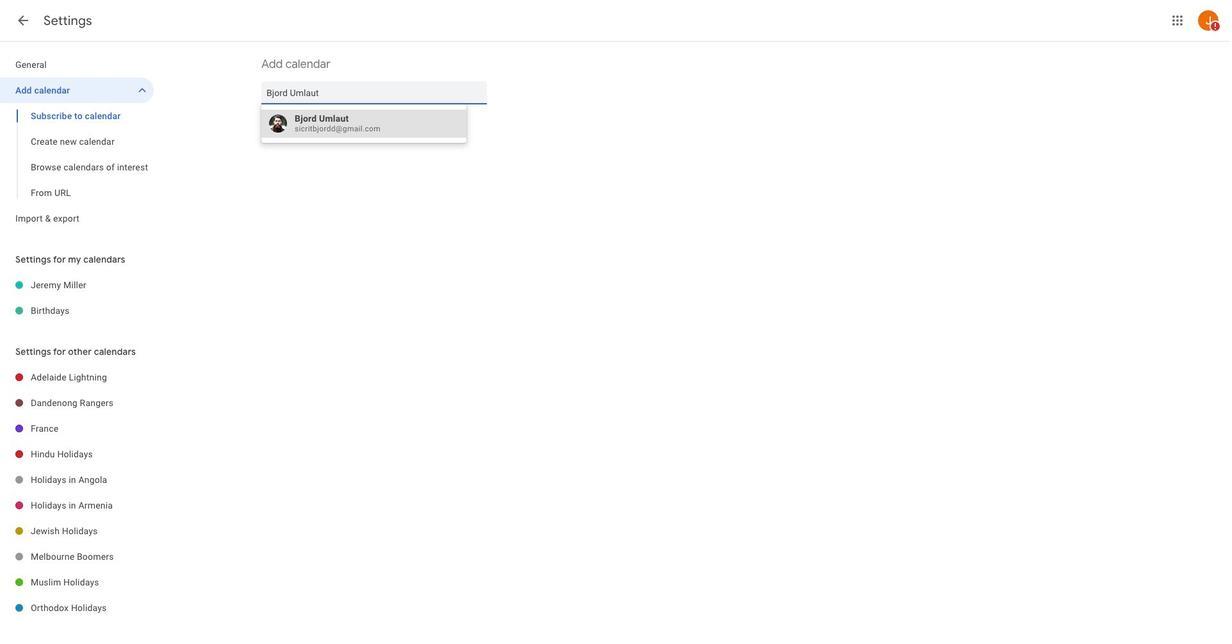 Task type: describe. For each thing, give the bounding box(es) containing it.
2 tree from the top
[[0, 272, 154, 324]]

jeremy miller tree item
[[0, 272, 154, 298]]

hindu holidays tree item
[[0, 441, 154, 467]]

adelaide lightning tree item
[[0, 365, 154, 390]]

melbourne boomers tree item
[[0, 544, 154, 570]]

add calendar tree item
[[0, 78, 154, 103]]

france tree item
[[0, 416, 154, 441]]

orthodox holidays tree item
[[0, 595, 154, 620]]

birthdays tree item
[[0, 298, 154, 324]]



Task type: locate. For each thing, give the bounding box(es) containing it.
dandenong rangers tree item
[[0, 390, 154, 416]]

1 tree from the top
[[0, 52, 154, 231]]

holidays in angola tree item
[[0, 467, 154, 493]]

jewish holidays tree item
[[0, 518, 154, 544]]

0 vertical spatial tree
[[0, 52, 154, 231]]

list box
[[261, 110, 466, 138]]

1 vertical spatial tree
[[0, 272, 154, 324]]

3 tree from the top
[[0, 365, 154, 620]]

group
[[0, 103, 154, 206]]

Add calendar text field
[[267, 81, 482, 104]]

go back image
[[15, 13, 31, 28]]

holidays in armenia tree item
[[0, 493, 154, 518]]

heading
[[44, 13, 92, 29]]

muslim holidays tree item
[[0, 570, 154, 595]]

2 vertical spatial tree
[[0, 365, 154, 620]]

tree
[[0, 52, 154, 231], [0, 272, 154, 324], [0, 365, 154, 620]]



Task type: vqa. For each thing, say whether or not it's contained in the screenshot.
– related to End time on Wednesdays text box
no



